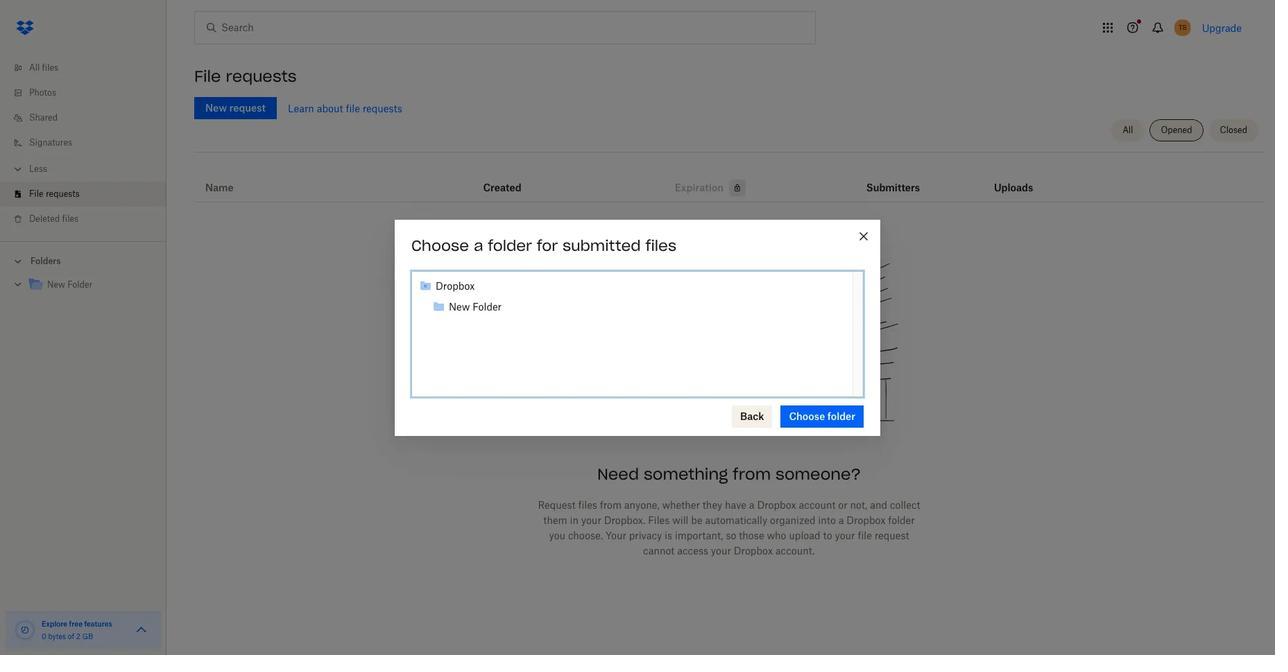 Task type: describe. For each thing, give the bounding box(es) containing it.
choose a folder for submitted files
[[412, 236, 677, 255]]

something
[[644, 465, 728, 484]]

anyone,
[[625, 500, 660, 512]]

all files
[[29, 62, 58, 73]]

request
[[875, 530, 910, 542]]

access
[[678, 546, 709, 557]]

explore
[[42, 620, 67, 629]]

a inside dialog
[[474, 236, 483, 255]]

about
[[317, 102, 343, 114]]

less image
[[11, 162, 25, 176]]

2 horizontal spatial requests
[[363, 102, 402, 114]]

from for anyone,
[[600, 500, 622, 512]]

dropbox.
[[604, 515, 646, 527]]

all for all files
[[29, 62, 40, 73]]

your
[[606, 530, 627, 542]]

learn about file requests link
[[288, 102, 402, 114]]

and
[[871, 500, 888, 512]]

choose a folder for submitted files dialog
[[395, 220, 881, 436]]

back button
[[732, 406, 773, 428]]

folder inside button
[[828, 411, 856, 422]]

choose.
[[568, 530, 603, 542]]

new inside choose a folder for submitted files dialog
[[449, 301, 470, 313]]

cannot
[[643, 546, 675, 557]]

bytes
[[48, 633, 66, 641]]

those
[[739, 530, 765, 542]]

choose for choose a folder for submitted files
[[412, 236, 469, 255]]

request files from anyone, whether they have a dropbox account or not, and collect them in your dropbox. files will be automatically organized into a dropbox folder you choose. your privacy is important, so those who upload to your file request cannot access your dropbox account.
[[538, 500, 921, 557]]

all button
[[1112, 119, 1145, 142]]

list containing all files
[[0, 47, 167, 242]]

less
[[29, 164, 47, 174]]

them
[[544, 515, 568, 527]]

shared
[[29, 112, 58, 123]]

account.
[[776, 546, 815, 557]]

0 vertical spatial new folder
[[47, 280, 92, 290]]

upgrade
[[1203, 22, 1242, 34]]

dropbox inside group
[[436, 280, 475, 292]]

file requests link
[[11, 182, 167, 207]]

for
[[537, 236, 558, 255]]

will
[[673, 515, 689, 527]]

folders
[[31, 256, 61, 267]]

row containing name
[[194, 158, 1265, 203]]

explore free features 0 bytes of 2 gb
[[42, 620, 112, 641]]

or
[[839, 500, 848, 512]]

opened
[[1161, 125, 1193, 135]]

opened button
[[1150, 119, 1204, 142]]

folders button
[[0, 251, 167, 271]]

created button
[[483, 180, 522, 196]]

folder inside request files from anyone, whether they have a dropbox account or not, and collect them in your dropbox. files will be automatically organized into a dropbox folder you choose. your privacy is important, so those who upload to your file request cannot access your dropbox account.
[[889, 515, 915, 527]]

0 horizontal spatial your
[[581, 515, 602, 527]]

new folder inside choose a folder for submitted files dialog
[[449, 301, 502, 313]]

new folder link
[[28, 276, 155, 295]]

2
[[76, 633, 80, 641]]

0 vertical spatial requests
[[226, 67, 297, 86]]

files for all
[[42, 62, 58, 73]]

deleted files link
[[11, 207, 167, 232]]

be
[[691, 515, 703, 527]]

need something from someone?
[[597, 465, 861, 484]]

requests inside list item
[[46, 189, 80, 199]]

collect
[[890, 500, 921, 512]]

folder inside group
[[473, 301, 502, 313]]

account
[[799, 500, 836, 512]]

whether
[[662, 500, 700, 512]]

files
[[648, 515, 670, 527]]

upgrade link
[[1203, 22, 1242, 34]]

submitted
[[563, 236, 641, 255]]

gb
[[82, 633, 93, 641]]

have
[[725, 500, 747, 512]]

file requests list item
[[0, 182, 167, 207]]

choose folder button
[[781, 406, 864, 428]]

deleted files
[[29, 214, 79, 224]]

2 column header from the left
[[995, 163, 1050, 196]]

photos link
[[11, 81, 167, 105]]

all for all
[[1123, 125, 1134, 135]]

not,
[[851, 500, 868, 512]]

pro trial element
[[724, 180, 746, 196]]



Task type: vqa. For each thing, say whether or not it's contained in the screenshot.
the topmost file
yes



Task type: locate. For each thing, give the bounding box(es) containing it.
0 vertical spatial folder
[[488, 236, 532, 255]]

your
[[581, 515, 602, 527], [835, 530, 855, 542], [711, 546, 731, 557]]

2 vertical spatial your
[[711, 546, 731, 557]]

file
[[346, 102, 360, 114], [858, 530, 872, 542]]

2 horizontal spatial folder
[[889, 515, 915, 527]]

created
[[483, 182, 522, 194]]

0 vertical spatial file
[[346, 102, 360, 114]]

1 horizontal spatial choose
[[789, 411, 825, 422]]

quota usage element
[[14, 620, 36, 642]]

files up in
[[578, 500, 598, 512]]

choose folder
[[789, 411, 856, 422]]

a right the into on the bottom
[[839, 515, 844, 527]]

1 vertical spatial new
[[449, 301, 470, 313]]

0 vertical spatial file requests
[[194, 67, 297, 86]]

0 horizontal spatial folder
[[488, 236, 532, 255]]

1 column header from the left
[[867, 163, 922, 196]]

all left the opened
[[1123, 125, 1134, 135]]

1 horizontal spatial column header
[[995, 163, 1050, 196]]

name
[[205, 182, 234, 194]]

2 vertical spatial folder
[[889, 515, 915, 527]]

signatures link
[[11, 130, 167, 155]]

2 horizontal spatial your
[[835, 530, 855, 542]]

all up photos
[[29, 62, 40, 73]]

0 vertical spatial your
[[581, 515, 602, 527]]

new
[[47, 280, 65, 290], [449, 301, 470, 313]]

a right have
[[749, 500, 755, 512]]

0 vertical spatial all
[[29, 62, 40, 73]]

folder
[[68, 280, 92, 290], [473, 301, 502, 313]]

0 vertical spatial a
[[474, 236, 483, 255]]

files inside request files from anyone, whether they have a dropbox account or not, and collect them in your dropbox. files will be automatically organized into a dropbox folder you choose. your privacy is important, so those who upload to your file request cannot access your dropbox account.
[[578, 500, 598, 512]]

your down the so
[[711, 546, 731, 557]]

1 vertical spatial new folder
[[449, 301, 502, 313]]

folder down collect
[[889, 515, 915, 527]]

of
[[68, 633, 74, 641]]

1 vertical spatial from
[[600, 500, 622, 512]]

list
[[0, 47, 167, 242]]

from
[[733, 465, 771, 484], [600, 500, 622, 512]]

0 horizontal spatial file
[[29, 189, 43, 199]]

file right about
[[346, 102, 360, 114]]

1 horizontal spatial new folder
[[449, 301, 502, 313]]

file left request
[[858, 530, 872, 542]]

0 horizontal spatial folder
[[68, 280, 92, 290]]

privacy
[[629, 530, 662, 542]]

all inside list
[[29, 62, 40, 73]]

group inside choose a folder for submitted files dialog
[[419, 276, 846, 318]]

1 vertical spatial requests
[[363, 102, 402, 114]]

0 horizontal spatial column header
[[867, 163, 922, 196]]

file inside list item
[[29, 189, 43, 199]]

1 horizontal spatial file requests
[[194, 67, 297, 86]]

your right to
[[835, 530, 855, 542]]

file requests inside file requests link
[[29, 189, 80, 199]]

all files link
[[11, 56, 167, 81]]

files right submitted
[[646, 236, 677, 255]]

1 vertical spatial file
[[29, 189, 43, 199]]

important,
[[675, 530, 724, 542]]

0 horizontal spatial file requests
[[29, 189, 80, 199]]

all
[[29, 62, 40, 73], [1123, 125, 1134, 135]]

you
[[549, 530, 566, 542]]

features
[[84, 620, 112, 629]]

0 vertical spatial new
[[47, 280, 65, 290]]

folder inside 'new folder' link
[[68, 280, 92, 290]]

folder up someone?
[[828, 411, 856, 422]]

0 horizontal spatial all
[[29, 62, 40, 73]]

0 vertical spatial from
[[733, 465, 771, 484]]

2 vertical spatial a
[[839, 515, 844, 527]]

choose
[[412, 236, 469, 255], [789, 411, 825, 422]]

files for deleted
[[62, 214, 79, 224]]

0 vertical spatial file
[[194, 67, 221, 86]]

organized
[[770, 515, 816, 527]]

automatically
[[705, 515, 768, 527]]

requests up learn
[[226, 67, 297, 86]]

a
[[474, 236, 483, 255], [749, 500, 755, 512], [839, 515, 844, 527]]

1 horizontal spatial a
[[749, 500, 755, 512]]

requests up deleted files on the top left
[[46, 189, 80, 199]]

column header
[[867, 163, 922, 196], [995, 163, 1050, 196]]

0
[[42, 633, 46, 641]]

2 horizontal spatial a
[[839, 515, 844, 527]]

1 horizontal spatial new
[[449, 301, 470, 313]]

file requests
[[194, 67, 297, 86], [29, 189, 80, 199]]

0 horizontal spatial new folder
[[47, 280, 92, 290]]

0 vertical spatial folder
[[68, 280, 92, 290]]

row
[[194, 158, 1265, 203]]

who
[[767, 530, 787, 542]]

file requests up deleted files on the top left
[[29, 189, 80, 199]]

need
[[597, 465, 639, 484]]

upload
[[789, 530, 821, 542]]

0 horizontal spatial new
[[47, 280, 65, 290]]

1 vertical spatial all
[[1123, 125, 1134, 135]]

request
[[538, 500, 576, 512]]

from up have
[[733, 465, 771, 484]]

choose inside button
[[789, 411, 825, 422]]

file
[[194, 67, 221, 86], [29, 189, 43, 199]]

1 vertical spatial your
[[835, 530, 855, 542]]

0 horizontal spatial a
[[474, 236, 483, 255]]

all inside button
[[1123, 125, 1134, 135]]

requests
[[226, 67, 297, 86], [363, 102, 402, 114], [46, 189, 80, 199]]

from inside request files from anyone, whether they have a dropbox account or not, and collect them in your dropbox. files will be automatically organized into a dropbox folder you choose. your privacy is important, so those who upload to your file request cannot access your dropbox account.
[[600, 500, 622, 512]]

requests right about
[[363, 102, 402, 114]]

1 vertical spatial a
[[749, 500, 755, 512]]

dropbox image
[[11, 14, 39, 42]]

from for someone?
[[733, 465, 771, 484]]

1 horizontal spatial folder
[[473, 301, 502, 313]]

2 vertical spatial requests
[[46, 189, 80, 199]]

file requests up learn
[[194, 67, 297, 86]]

into
[[818, 515, 836, 527]]

1 vertical spatial choose
[[789, 411, 825, 422]]

deleted
[[29, 214, 60, 224]]

1 vertical spatial file requests
[[29, 189, 80, 199]]

folder left for
[[488, 236, 532, 255]]

signatures
[[29, 137, 72, 148]]

to
[[823, 530, 833, 542]]

1 horizontal spatial your
[[711, 546, 731, 557]]

file inside request files from anyone, whether they have a dropbox account or not, and collect them in your dropbox. files will be automatically organized into a dropbox folder you choose. your privacy is important, so those who upload to your file request cannot access your dropbox account.
[[858, 530, 872, 542]]

folder
[[488, 236, 532, 255], [828, 411, 856, 422], [889, 515, 915, 527]]

a down created "button"
[[474, 236, 483, 255]]

in
[[570, 515, 579, 527]]

free
[[69, 620, 83, 629]]

group containing dropbox
[[419, 276, 846, 318]]

someone?
[[776, 465, 861, 484]]

files up photos
[[42, 62, 58, 73]]

files for request
[[578, 500, 598, 512]]

dropbox
[[436, 280, 475, 292], [757, 500, 797, 512], [847, 515, 886, 527], [734, 546, 773, 557]]

your up 'choose.'
[[581, 515, 602, 527]]

1 horizontal spatial folder
[[828, 411, 856, 422]]

1 vertical spatial folder
[[828, 411, 856, 422]]

closed
[[1221, 125, 1248, 135]]

0 horizontal spatial file
[[346, 102, 360, 114]]

learn
[[288, 102, 314, 114]]

1 vertical spatial file
[[858, 530, 872, 542]]

choose for choose folder
[[789, 411, 825, 422]]

files inside dialog
[[646, 236, 677, 255]]

0 vertical spatial choose
[[412, 236, 469, 255]]

so
[[726, 530, 737, 542]]

1 vertical spatial folder
[[473, 301, 502, 313]]

1 horizontal spatial from
[[733, 465, 771, 484]]

0 horizontal spatial requests
[[46, 189, 80, 199]]

1 horizontal spatial file
[[858, 530, 872, 542]]

files
[[42, 62, 58, 73], [62, 214, 79, 224], [646, 236, 677, 255], [578, 500, 598, 512]]

new folder
[[47, 280, 92, 290], [449, 301, 502, 313]]

0 horizontal spatial from
[[600, 500, 622, 512]]

learn about file requests
[[288, 102, 402, 114]]

0 horizontal spatial choose
[[412, 236, 469, 255]]

1 horizontal spatial requests
[[226, 67, 297, 86]]

closed button
[[1209, 119, 1259, 142]]

photos
[[29, 87, 56, 98]]

is
[[665, 530, 673, 542]]

back
[[741, 411, 764, 422]]

1 horizontal spatial all
[[1123, 125, 1134, 135]]

shared link
[[11, 105, 167, 130]]

group
[[419, 276, 846, 318]]

they
[[703, 500, 723, 512]]

from up dropbox.
[[600, 500, 622, 512]]

1 horizontal spatial file
[[194, 67, 221, 86]]

files right deleted
[[62, 214, 79, 224]]



